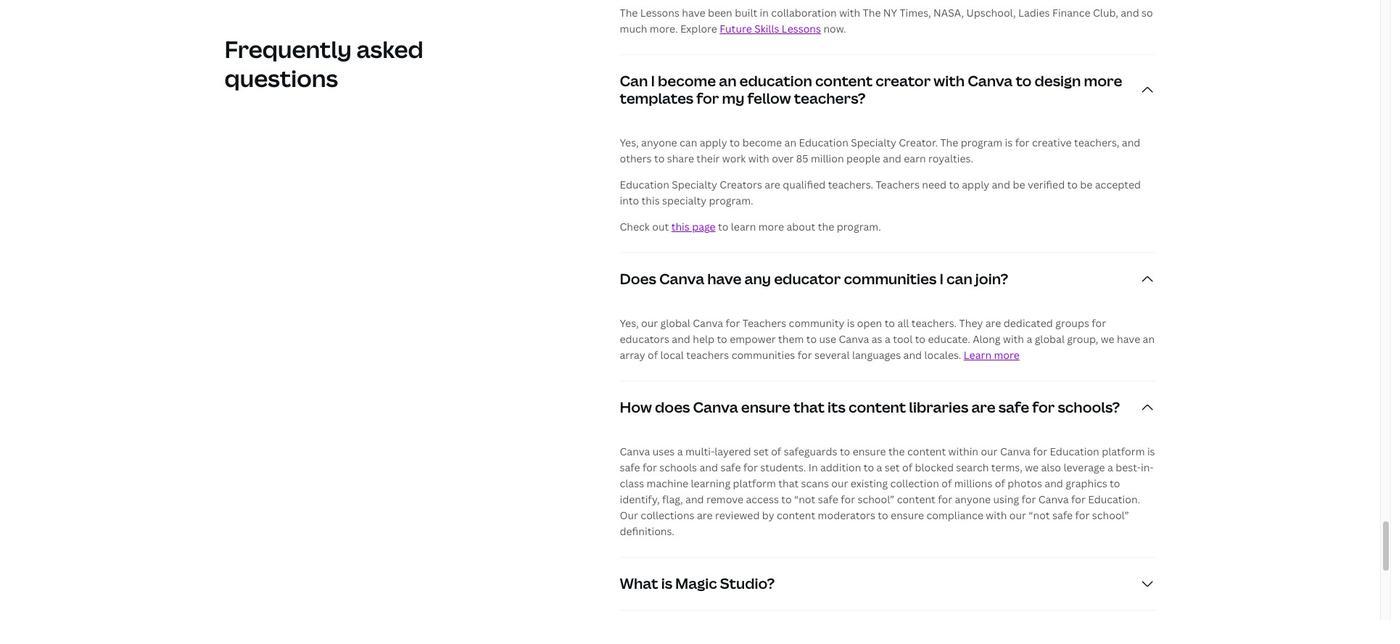 Task type: locate. For each thing, give the bounding box(es) containing it.
0 horizontal spatial specialty
[[672, 178, 717, 192]]

1 horizontal spatial the
[[863, 6, 881, 20]]

0 vertical spatial more
[[1084, 71, 1122, 91]]

become left my
[[658, 71, 716, 91]]

skills
[[754, 22, 779, 36]]

communities inside dropdown button
[[844, 269, 937, 289]]

to up education. at the right bottom
[[1110, 477, 1120, 491]]

1 vertical spatial "not
[[1029, 509, 1050, 523]]

does
[[655, 398, 690, 417]]

0 horizontal spatial i
[[651, 71, 655, 91]]

others
[[620, 152, 652, 166]]

0 vertical spatial yes,
[[620, 136, 639, 150]]

several
[[814, 349, 850, 362]]

1 vertical spatial communities
[[732, 349, 795, 362]]

1 horizontal spatial i
[[940, 269, 944, 289]]

have right group,
[[1117, 333, 1140, 346]]

and left so
[[1121, 6, 1139, 20]]

and right the 'flag,'
[[685, 493, 704, 507]]

teachers inside education specialty creators are qualified teachers. teachers need to apply and be verified to be accepted into this specialty program.
[[876, 178, 920, 192]]

0 horizontal spatial be
[[1013, 178, 1025, 192]]

a up schools
[[677, 445, 683, 459]]

our
[[641, 317, 658, 330], [981, 445, 998, 459], [831, 477, 848, 491], [1010, 509, 1026, 523]]

with down using on the right of page
[[986, 509, 1007, 523]]

anyone
[[641, 136, 677, 150], [955, 493, 991, 507]]

the up much on the left of the page
[[620, 6, 638, 20]]

platform up best-
[[1102, 445, 1145, 459]]

to inside can i become an education content creator with canva to design more templates for my fellow teachers?
[[1016, 71, 1032, 91]]

creator.
[[899, 136, 938, 150]]

1 vertical spatial more
[[758, 220, 784, 234]]

future
[[720, 22, 752, 36]]

1 vertical spatial apply
[[962, 178, 989, 192]]

nasa,
[[934, 6, 964, 20]]

more down along
[[994, 349, 1020, 362]]

1 horizontal spatial communities
[[844, 269, 937, 289]]

0 vertical spatial specialty
[[851, 136, 896, 150]]

1 horizontal spatial apply
[[962, 178, 989, 192]]

teachers. inside yes, our global canva for teachers community is open to all teachers. they are dedicated groups for educators and help to empower them to use canva as a tool to educate. along with a global group, we have an array of local teachers communities for several languages and locales.
[[912, 317, 957, 330]]

community
[[789, 317, 845, 330]]

0 vertical spatial teachers.
[[828, 178, 873, 192]]

education
[[799, 136, 848, 150], [620, 178, 669, 192], [1050, 445, 1099, 459]]

that down students.
[[778, 477, 799, 491]]

ensure down collection
[[891, 509, 924, 523]]

education up into
[[620, 178, 669, 192]]

global
[[660, 317, 690, 330], [1035, 333, 1065, 346]]

0 vertical spatial set
[[754, 445, 769, 459]]

they
[[959, 317, 983, 330]]

check out this page to learn more about the program.
[[620, 220, 881, 234]]

1 vertical spatial yes,
[[620, 317, 639, 330]]

communities up all
[[844, 269, 937, 289]]

content up blocked
[[907, 445, 946, 459]]

program. down creators
[[709, 194, 753, 208]]

ensure
[[741, 398, 790, 417], [853, 445, 886, 459], [891, 509, 924, 523]]

to down existing
[[878, 509, 888, 523]]

specialty up specialty at top
[[672, 178, 717, 192]]

our inside yes, our global canva for teachers community is open to all teachers. they are dedicated groups for educators and help to empower them to use canva as a tool to educate. along with a global group, we have an array of local teachers communities for several languages and locales.
[[641, 317, 658, 330]]

0 horizontal spatial "not
[[794, 493, 815, 507]]

yes, for can i become an education content creator with canva to design more templates for my fellow teachers?
[[620, 136, 639, 150]]

with inside can i become an education content creator with canva to design more templates for my fellow teachers?
[[934, 71, 965, 91]]

global up local
[[660, 317, 690, 330]]

with inside yes, our global canva for teachers community is open to all teachers. they are dedicated groups for educators and help to empower them to use canva as a tool to educate. along with a global group, we have an array of local teachers communities for several languages and locales.
[[1003, 333, 1024, 346]]

are inside education specialty creators are qualified teachers. teachers need to apply and be verified to be accepted into this specialty program.
[[765, 178, 780, 192]]

dedicated
[[1004, 317, 1053, 330]]

frequently
[[224, 33, 352, 65]]

the up royalties.
[[940, 136, 958, 150]]

teachers down earn
[[876, 178, 920, 192]]

have up explore
[[682, 6, 705, 20]]

1 horizontal spatial set
[[885, 461, 900, 475]]

0 vertical spatial can
[[680, 136, 697, 150]]

of down educators
[[648, 349, 658, 362]]

have left any
[[707, 269, 742, 289]]

2 horizontal spatial the
[[940, 136, 958, 150]]

be
[[1013, 178, 1025, 192], [1080, 178, 1093, 192]]

my
[[722, 89, 744, 108]]

open
[[857, 317, 882, 330]]

lessons down the collaboration
[[782, 22, 821, 36]]

content inside can i become an education content creator with canva to design more templates for my fellow teachers?
[[815, 71, 873, 91]]

2 horizontal spatial ensure
[[891, 509, 924, 523]]

1 vertical spatial the
[[889, 445, 905, 459]]

learn
[[964, 349, 992, 362]]

1 be from the left
[[1013, 178, 1025, 192]]

to
[[1016, 71, 1032, 91], [730, 136, 740, 150], [654, 152, 665, 166], [949, 178, 960, 192], [1067, 178, 1078, 192], [718, 220, 729, 234], [885, 317, 895, 330], [717, 333, 727, 346], [806, 333, 817, 346], [915, 333, 926, 346], [840, 445, 850, 459], [864, 461, 874, 475], [1110, 477, 1120, 491], [781, 493, 792, 507], [878, 509, 888, 523]]

1 vertical spatial we
[[1025, 461, 1039, 475]]

1 vertical spatial set
[[885, 461, 900, 475]]

our down addition
[[831, 477, 848, 491]]

more right the learn
[[758, 220, 784, 234]]

safe down learn more
[[999, 398, 1029, 417]]

1 horizontal spatial ensure
[[853, 445, 886, 459]]

work
[[722, 152, 746, 166]]

canva up program
[[968, 71, 1013, 91]]

out
[[652, 220, 669, 234]]

set
[[754, 445, 769, 459], [885, 461, 900, 475]]

can inside yes, anyone can apply to become an education specialty creator. the program is for creative teachers, and others to share their work with over 85 million people and earn royalties.
[[680, 136, 697, 150]]

addition
[[820, 461, 861, 475]]

accepted
[[1095, 178, 1141, 192]]

we up photos
[[1025, 461, 1039, 475]]

layered
[[715, 445, 751, 459]]

an up over
[[784, 136, 796, 150]]

2 horizontal spatial more
[[1084, 71, 1122, 91]]

safe
[[999, 398, 1029, 417], [620, 461, 640, 475], [721, 461, 741, 475], [818, 493, 838, 507], [1052, 509, 1073, 523]]

and left earn
[[883, 152, 901, 166]]

0 vertical spatial apply
[[700, 136, 727, 150]]

safe down layered
[[721, 461, 741, 475]]

anyone inside yes, anyone can apply to become an education specialty creator. the program is for creative teachers, and others to share their work with over 85 million people and earn royalties.
[[641, 136, 677, 150]]

verified
[[1028, 178, 1065, 192]]

become inside yes, anyone can apply to become an education specialty creator. the program is for creative teachers, and others to share their work with over 85 million people and earn royalties.
[[742, 136, 782, 150]]

the up collection
[[889, 445, 905, 459]]

0 vertical spatial program.
[[709, 194, 753, 208]]

an right group,
[[1143, 333, 1155, 346]]

0 vertical spatial communities
[[844, 269, 937, 289]]

we right group,
[[1101, 333, 1115, 346]]

future skills lessons now.
[[720, 22, 846, 36]]

by
[[762, 509, 774, 523]]

with up now. at the right top of the page
[[839, 6, 860, 20]]

1 vertical spatial have
[[707, 269, 742, 289]]

0 vertical spatial education
[[799, 136, 848, 150]]

set up collection
[[885, 461, 900, 475]]

1 horizontal spatial become
[[742, 136, 782, 150]]

is inside dropdown button
[[661, 574, 672, 594]]

check
[[620, 220, 650, 234]]

and
[[1121, 6, 1139, 20], [1122, 136, 1140, 150], [883, 152, 901, 166], [992, 178, 1010, 192], [672, 333, 690, 346], [903, 349, 922, 362], [700, 461, 718, 475], [1045, 477, 1063, 491], [685, 493, 704, 507]]

teachers inside yes, our global canva for teachers community is open to all teachers. they are dedicated groups for educators and help to empower them to use canva as a tool to educate. along with a global group, we have an array of local teachers communities for several languages and locales.
[[743, 317, 786, 330]]

2 horizontal spatial an
[[1143, 333, 1155, 346]]

magic
[[675, 574, 717, 594]]

to right page
[[718, 220, 729, 234]]

to right tool in the right of the page
[[915, 333, 926, 346]]

1 horizontal spatial an
[[784, 136, 796, 150]]

1 vertical spatial platform
[[733, 477, 776, 491]]

templates
[[620, 89, 694, 108]]

are inside canva uses a multi-layered set of safeguards to ensure the content within our canva for education platform is safe for schools and safe for students. in addition to a set of blocked search terms, we also leverage a best-in- class machine learning platform that scans our existing collection of millions of photos and graphics to identify, flag, and remove access to "not safe for school" content for anyone using for canva for education. our collections are reviewed by content moderators to ensure compliance with our "not safe for school" definitions.
[[697, 509, 713, 523]]

group,
[[1067, 333, 1098, 346]]

explore
[[680, 22, 717, 36]]

definitions.
[[620, 525, 674, 539]]

2 vertical spatial more
[[994, 349, 1020, 362]]

platform up access
[[733, 477, 776, 491]]

1 vertical spatial lessons
[[782, 22, 821, 36]]

help
[[693, 333, 714, 346]]

canva right does on the left
[[659, 269, 704, 289]]

is right what
[[661, 574, 672, 594]]

our up the search
[[981, 445, 998, 459]]

teachers up empower
[[743, 317, 786, 330]]

lessons inside the lessons have been built in collaboration with the ny times, nasa, upschool, ladies finance club, and so much more. explore
[[640, 6, 680, 20]]

apply up their
[[700, 136, 727, 150]]

0 horizontal spatial communities
[[732, 349, 795, 362]]

and down tool in the right of the page
[[903, 349, 922, 362]]

be left verified
[[1013, 178, 1025, 192]]

1 horizontal spatial global
[[1035, 333, 1065, 346]]

are down remove
[[697, 509, 713, 523]]

of inside yes, our global canva for teachers community is open to all teachers. they are dedicated groups for educators and help to empower them to use canva as a tool to educate. along with a global group, we have an array of local teachers communities for several languages and locales.
[[648, 349, 658, 362]]

1 horizontal spatial can
[[947, 269, 972, 289]]

1 vertical spatial become
[[742, 136, 782, 150]]

anyone up share
[[641, 136, 677, 150]]

locales.
[[924, 349, 961, 362]]

education up the leverage
[[1050, 445, 1099, 459]]

0 horizontal spatial school"
[[858, 493, 895, 507]]

is up in-
[[1147, 445, 1155, 459]]

ensure up layered
[[741, 398, 790, 417]]

1 vertical spatial that
[[778, 477, 799, 491]]

have inside the "does canva have any educator communities i can join?" dropdown button
[[707, 269, 742, 289]]

canva up help on the bottom
[[693, 317, 723, 330]]

our up educators
[[641, 317, 658, 330]]

libraries
[[909, 398, 969, 417]]

1 vertical spatial i
[[940, 269, 944, 289]]

0 vertical spatial i
[[651, 71, 655, 91]]

0 vertical spatial an
[[719, 71, 737, 91]]

0 vertical spatial become
[[658, 71, 716, 91]]

2 vertical spatial have
[[1117, 333, 1140, 346]]

school" down existing
[[858, 493, 895, 507]]

anyone inside canva uses a multi-layered set of safeguards to ensure the content within our canva for education platform is safe for schools and safe for students. in addition to a set of blocked search terms, we also leverage a best-in- class machine learning platform that scans our existing collection of millions of photos and graphics to identify, flag, and remove access to "not safe for school" content for anyone using for canva for education. our collections are reviewed by content moderators to ensure compliance with our "not safe for school" definitions.
[[955, 493, 991, 507]]

search
[[956, 461, 989, 475]]

does canva have any educator communities i can join? button
[[620, 253, 1156, 306]]

1 horizontal spatial be
[[1080, 178, 1093, 192]]

0 vertical spatial global
[[660, 317, 690, 330]]

photos
[[1008, 477, 1042, 491]]

communities down empower
[[732, 349, 795, 362]]

teachers.
[[828, 178, 873, 192], [912, 317, 957, 330]]

0 vertical spatial the
[[818, 220, 834, 234]]

multi-
[[685, 445, 715, 459]]

0 horizontal spatial teachers.
[[828, 178, 873, 192]]

0 vertical spatial lessons
[[640, 6, 680, 20]]

program. inside education specialty creators are qualified teachers. teachers need to apply and be verified to be accepted into this specialty program.
[[709, 194, 753, 208]]

1 horizontal spatial specialty
[[851, 136, 896, 150]]

have for lessons
[[682, 6, 705, 20]]

0 horizontal spatial have
[[682, 6, 705, 20]]

over
[[772, 152, 794, 166]]

0 vertical spatial this
[[642, 194, 660, 208]]

0 horizontal spatial anyone
[[641, 136, 677, 150]]

is left open
[[847, 317, 855, 330]]

with down the dedicated
[[1003, 333, 1024, 346]]

club,
[[1093, 6, 1118, 20]]

is inside canva uses a multi-layered set of safeguards to ensure the content within our canva for education platform is safe for schools and safe for students. in addition to a set of blocked search terms, we also leverage a best-in- class machine learning platform that scans our existing collection of millions of photos and graphics to identify, flag, and remove access to "not safe for school" content for anyone using for canva for education. our collections are reviewed by content moderators to ensure compliance with our "not safe for school" definitions.
[[1147, 445, 1155, 459]]

of
[[648, 349, 658, 362], [771, 445, 781, 459], [902, 461, 913, 475], [942, 477, 952, 491], [995, 477, 1005, 491]]

to right help on the bottom
[[717, 333, 727, 346]]

0 horizontal spatial program.
[[709, 194, 753, 208]]

1 horizontal spatial platform
[[1102, 445, 1145, 459]]

2 horizontal spatial education
[[1050, 445, 1099, 459]]

yes, inside yes, our global canva for teachers community is open to all teachers. they are dedicated groups for educators and help to empower them to use canva as a tool to educate. along with a global group, we have an array of local teachers communities for several languages and locales.
[[620, 317, 639, 330]]

need
[[922, 178, 947, 192]]

we
[[1101, 333, 1115, 346], [1025, 461, 1039, 475]]

1 horizontal spatial education
[[799, 136, 848, 150]]

anyone down the millions
[[955, 493, 991, 507]]

education.
[[1088, 493, 1140, 507]]

teachers. down people
[[828, 178, 873, 192]]

yes, inside yes, anyone can apply to become an education specialty creator. the program is for creative teachers, and others to share their work with over 85 million people and earn royalties.
[[620, 136, 639, 150]]

the
[[620, 6, 638, 20], [863, 6, 881, 20], [940, 136, 958, 150]]

them
[[778, 333, 804, 346]]

1 vertical spatial specialty
[[672, 178, 717, 192]]

education inside canva uses a multi-layered set of safeguards to ensure the content within our canva for education platform is safe for schools and safe for students. in addition to a set of blocked search terms, we also leverage a best-in- class machine learning platform that scans our existing collection of millions of photos and graphics to identify, flag, and remove access to "not safe for school" content for anyone using for canva for education. our collections are reviewed by content moderators to ensure compliance with our "not safe for school" definitions.
[[1050, 445, 1099, 459]]

"not down photos
[[1029, 509, 1050, 523]]

that inside canva uses a multi-layered set of safeguards to ensure the content within our canva for education platform is safe for schools and safe for students. in addition to a set of blocked search terms, we also leverage a best-in- class machine learning platform that scans our existing collection of millions of photos and graphics to identify, flag, and remove access to "not safe for school" content for anyone using for canva for education. our collections are reviewed by content moderators to ensure compliance with our "not safe for school" definitions.
[[778, 477, 799, 491]]

lessons up more.
[[640, 6, 680, 20]]

2 be from the left
[[1080, 178, 1093, 192]]

now.
[[824, 22, 846, 36]]

0 horizontal spatial this
[[642, 194, 660, 208]]

education up million at right top
[[799, 136, 848, 150]]

scans
[[801, 477, 829, 491]]

1 horizontal spatial anyone
[[955, 493, 991, 507]]

0 horizontal spatial platform
[[733, 477, 776, 491]]

0 horizontal spatial become
[[658, 71, 716, 91]]

the inside canva uses a multi-layered set of safeguards to ensure the content within our canva for education platform is safe for schools and safe for students. in addition to a set of blocked search terms, we also leverage a best-in- class machine learning platform that scans our existing collection of millions of photos and graphics to identify, flag, and remove access to "not safe for school" content for anyone using for canva for education. our collections are reviewed by content moderators to ensure compliance with our "not safe for school" definitions.
[[889, 445, 905, 459]]

0 horizontal spatial apply
[[700, 136, 727, 150]]

all
[[898, 317, 909, 330]]

0 horizontal spatial can
[[680, 136, 697, 150]]

"not down scans
[[794, 493, 815, 507]]

ensure up existing
[[853, 445, 886, 459]]

and right teachers,
[[1122, 136, 1140, 150]]

apply down royalties.
[[962, 178, 989, 192]]

1 yes, from the top
[[620, 136, 639, 150]]

teachers
[[686, 349, 729, 362]]

more right design
[[1084, 71, 1122, 91]]

machine
[[647, 477, 688, 491]]

0 horizontal spatial the
[[818, 220, 834, 234]]

0 horizontal spatial education
[[620, 178, 669, 192]]

canva down open
[[839, 333, 869, 346]]

1 horizontal spatial have
[[707, 269, 742, 289]]

to up work
[[730, 136, 740, 150]]

1 vertical spatial global
[[1035, 333, 1065, 346]]

2 horizontal spatial have
[[1117, 333, 1140, 346]]

2 vertical spatial an
[[1143, 333, 1155, 346]]

to left all
[[885, 317, 895, 330]]

program.
[[709, 194, 753, 208], [837, 220, 881, 234]]

best-
[[1116, 461, 1141, 475]]

teachers. up the educate.
[[912, 317, 957, 330]]

program
[[961, 136, 1003, 150]]

yes, up others
[[620, 136, 639, 150]]

royalties.
[[928, 152, 973, 166]]

1 horizontal spatial teachers.
[[912, 317, 957, 330]]

using
[[993, 493, 1019, 507]]

0 horizontal spatial an
[[719, 71, 737, 91]]

an inside yes, anyone can apply to become an education specialty creator. the program is for creative teachers, and others to share their work with over 85 million people and earn royalties.
[[784, 136, 796, 150]]

uses
[[653, 445, 675, 459]]

times,
[[900, 6, 931, 20]]

2 vertical spatial education
[[1050, 445, 1099, 459]]

0 horizontal spatial ensure
[[741, 398, 790, 417]]

i inside can i become an education content creator with canva to design more templates for my fellow teachers?
[[651, 71, 655, 91]]

so
[[1142, 6, 1153, 20]]

1 vertical spatial teachers.
[[912, 317, 957, 330]]

0 vertical spatial anyone
[[641, 136, 677, 150]]

have inside the lessons have been built in collaboration with the ny times, nasa, upschool, ladies finance club, and so much more. explore
[[682, 6, 705, 20]]

0 vertical spatial that
[[793, 398, 825, 417]]

have
[[682, 6, 705, 20], [707, 269, 742, 289], [1117, 333, 1140, 346]]

lessons
[[640, 6, 680, 20], [782, 22, 821, 36]]

and left verified
[[992, 178, 1010, 192]]

1 horizontal spatial this
[[671, 220, 690, 234]]

an left fellow
[[719, 71, 737, 91]]

compliance
[[927, 509, 984, 523]]

apply
[[700, 136, 727, 150], [962, 178, 989, 192]]

2 yes, from the top
[[620, 317, 639, 330]]

how does canva ensure that its content libraries are safe for schools? button
[[620, 382, 1156, 434]]

content right its
[[849, 398, 906, 417]]

a right as
[[885, 333, 891, 346]]

to right access
[[781, 493, 792, 507]]

learning
[[691, 477, 730, 491]]

1 vertical spatial school"
[[1092, 509, 1129, 523]]

yes, anyone can apply to become an education specialty creator. the program is for creative teachers, and others to share their work with over 85 million people and earn royalties.
[[620, 136, 1140, 166]]

specialty inside yes, anyone can apply to become an education specialty creator. the program is for creative teachers, and others to share their work with over 85 million people and earn royalties.
[[851, 136, 896, 150]]

collections
[[641, 509, 695, 523]]

education inside yes, anyone can apply to become an education specialty creator. the program is for creative teachers, and others to share their work with over 85 million people and earn royalties.
[[799, 136, 848, 150]]

can
[[680, 136, 697, 150], [947, 269, 972, 289]]

to left design
[[1016, 71, 1032, 91]]

we inside yes, our global canva for teachers community is open to all teachers. they are dedicated groups for educators and help to empower them to use canva as a tool to educate. along with a global group, we have an array of local teachers communities for several languages and locales.
[[1101, 333, 1115, 346]]

0 horizontal spatial teachers
[[743, 317, 786, 330]]

0 vertical spatial ensure
[[741, 398, 790, 417]]

0 vertical spatial teachers
[[876, 178, 920, 192]]

content
[[815, 71, 873, 91], [849, 398, 906, 417], [907, 445, 946, 459], [897, 493, 936, 507], [777, 509, 815, 523]]

communities
[[844, 269, 937, 289], [732, 349, 795, 362]]

with left over
[[748, 152, 769, 166]]

the lessons have been built in collaboration with the ny times, nasa, upschool, ladies finance club, and so much more. explore
[[620, 6, 1153, 36]]



Task type: describe. For each thing, give the bounding box(es) containing it.
our down using on the right of page
[[1010, 509, 1026, 523]]

studio?
[[720, 574, 775, 594]]

educator
[[774, 269, 841, 289]]

with inside the lessons have been built in collaboration with the ny times, nasa, upschool, ladies finance club, and so much more. explore
[[839, 6, 860, 20]]

students.
[[760, 461, 806, 475]]

are inside yes, our global canva for teachers community is open to all teachers. they are dedicated groups for educators and help to empower them to use canva as a tool to educate. along with a global group, we have an array of local teachers communities for several languages and locales.
[[986, 317, 1001, 330]]

to right "need"
[[949, 178, 960, 192]]

with inside canva uses a multi-layered set of safeguards to ensure the content within our canva for education platform is safe for schools and safe for students. in addition to a set of blocked search terms, we also leverage a best-in- class machine learning platform that scans our existing collection of millions of photos and graphics to identify, flag, and remove access to "not safe for school" content for anyone using for canva for education. our collections are reviewed by content moderators to ensure compliance with our "not safe for school" definitions.
[[986, 509, 1007, 523]]

earn
[[904, 152, 926, 166]]

share
[[667, 152, 694, 166]]

to left share
[[654, 152, 665, 166]]

is inside yes, anyone can apply to become an education specialty creator. the program is for creative teachers, and others to share their work with over 85 million people and earn royalties.
[[1005, 136, 1013, 150]]

join?
[[975, 269, 1008, 289]]

creative
[[1032, 136, 1072, 150]]

can inside dropdown button
[[947, 269, 972, 289]]

empower
[[730, 333, 776, 346]]

specialty
[[662, 194, 707, 208]]

can i become an education content creator with canva to design more templates for my fellow teachers? button
[[620, 55, 1156, 125]]

future skills lessons link
[[720, 22, 821, 36]]

safe inside dropdown button
[[999, 398, 1029, 417]]

that inside dropdown button
[[793, 398, 825, 417]]

within
[[948, 445, 978, 459]]

this inside education specialty creators are qualified teachers. teachers need to apply and be verified to be accepted into this specialty program.
[[642, 194, 660, 208]]

and down also
[[1045, 477, 1063, 491]]

educators
[[620, 333, 669, 346]]

a down the dedicated
[[1027, 333, 1032, 346]]

schools
[[660, 461, 697, 475]]

learn
[[731, 220, 756, 234]]

an inside can i become an education content creator with canva to design more templates for my fellow teachers?
[[719, 71, 737, 91]]

array
[[620, 349, 645, 362]]

of up using on the right of page
[[995, 477, 1005, 491]]

creators
[[720, 178, 762, 192]]

of up students.
[[771, 445, 781, 459]]

creator
[[876, 71, 931, 91]]

been
[[708, 6, 732, 20]]

learn more
[[964, 349, 1020, 362]]

canva right the does
[[693, 398, 738, 417]]

graphics
[[1066, 477, 1107, 491]]

teachers,
[[1074, 136, 1120, 150]]

0 vertical spatial school"
[[858, 493, 895, 507]]

specialty inside education specialty creators are qualified teachers. teachers need to apply and be verified to be accepted into this specialty program.
[[672, 178, 717, 192]]

for inside yes, anyone can apply to become an education specialty creator. the program is for creative teachers, and others to share their work with over 85 million people and earn royalties.
[[1015, 136, 1030, 150]]

ensure inside dropdown button
[[741, 398, 790, 417]]

collaboration
[[771, 6, 837, 20]]

canva inside can i become an education content creator with canva to design more templates for my fellow teachers?
[[968, 71, 1013, 91]]

tool
[[893, 333, 913, 346]]

safeguards
[[784, 445, 837, 459]]

yes, for does canva have any educator communities i can join?
[[620, 317, 639, 330]]

yes, our global canva for teachers community is open to all teachers. they are dedicated groups for educators and help to empower them to use canva as a tool to educate. along with a global group, we have an array of local teachers communities for several languages and locales.
[[620, 317, 1155, 362]]

education specialty creators are qualified teachers. teachers need to apply and be verified to be accepted into this specialty program.
[[620, 178, 1141, 208]]

learn more link
[[964, 349, 1020, 362]]

0 vertical spatial platform
[[1102, 445, 1145, 459]]

canva up terms,
[[1000, 445, 1031, 459]]

an inside yes, our global canva for teachers community is open to all teachers. they are dedicated groups for educators and help to empower them to use canva as a tool to educate. along with a global group, we have an array of local teachers communities for several languages and locales.
[[1143, 333, 1155, 346]]

moderators
[[818, 509, 875, 523]]

1 horizontal spatial more
[[994, 349, 1020, 362]]

0 horizontal spatial the
[[620, 6, 638, 20]]

1 vertical spatial this
[[671, 220, 690, 234]]

have inside yes, our global canva for teachers community is open to all teachers. they are dedicated groups for educators and help to empower them to use canva as a tool to educate. along with a global group, we have an array of local teachers communities for several languages and locales.
[[1117, 333, 1140, 346]]

to up addition
[[840, 445, 850, 459]]

0 horizontal spatial more
[[758, 220, 784, 234]]

along
[[973, 333, 1001, 346]]

more inside can i become an education content creator with canva to design more templates for my fellow teachers?
[[1084, 71, 1122, 91]]

1 horizontal spatial program.
[[837, 220, 881, 234]]

a up existing
[[877, 461, 882, 475]]

asked
[[356, 33, 423, 65]]

safe down graphics
[[1052, 509, 1073, 523]]

about
[[787, 220, 816, 234]]

content down collection
[[897, 493, 936, 507]]

access
[[746, 493, 779, 507]]

in
[[809, 461, 818, 475]]

to right verified
[[1067, 178, 1078, 192]]

canva uses a multi-layered set of safeguards to ensure the content within our canva for education platform is safe for schools and safe for students. in addition to a set of blocked search terms, we also leverage a best-in- class machine learning platform that scans our existing collection of millions of photos and graphics to identify, flag, and remove access to "not safe for school" content for anyone using for canva for education. our collections are reviewed by content moderators to ensure compliance with our "not safe for school" definitions.
[[620, 445, 1155, 539]]

in
[[760, 6, 769, 20]]

its
[[828, 398, 846, 417]]

educate.
[[928, 333, 970, 346]]

terms,
[[991, 461, 1023, 475]]

1 horizontal spatial school"
[[1092, 509, 1129, 523]]

what is magic studio?
[[620, 574, 775, 594]]

0 horizontal spatial global
[[660, 317, 690, 330]]

more.
[[650, 22, 678, 36]]

millions
[[954, 477, 993, 491]]

safe up class
[[620, 461, 640, 475]]

and up local
[[672, 333, 690, 346]]

with inside yes, anyone can apply to become an education specialty creator. the program is for creative teachers, and others to share their work with over 85 million people and earn royalties.
[[748, 152, 769, 166]]

their
[[697, 152, 720, 166]]

upschool,
[[966, 6, 1016, 20]]

leverage
[[1064, 461, 1105, 475]]

education
[[740, 71, 812, 91]]

can
[[620, 71, 648, 91]]

become inside can i become an education content creator with canva to design more templates for my fellow teachers?
[[658, 71, 716, 91]]

languages
[[852, 349, 901, 362]]

are inside 'how does canva ensure that its content libraries are safe for schools?' dropdown button
[[971, 398, 996, 417]]

existing
[[851, 477, 888, 491]]

of up collection
[[902, 461, 913, 475]]

million
[[811, 152, 844, 166]]

1 vertical spatial ensure
[[853, 445, 886, 459]]

have for canva
[[707, 269, 742, 289]]

1 horizontal spatial lessons
[[782, 22, 821, 36]]

fellow
[[747, 89, 791, 108]]

remove
[[706, 493, 743, 507]]

people
[[846, 152, 880, 166]]

what is magic studio? button
[[620, 558, 1156, 610]]

and inside education specialty creators are qualified teachers. teachers need to apply and be verified to be accepted into this specialty program.
[[992, 178, 1010, 192]]

1 horizontal spatial "not
[[1029, 509, 1050, 523]]

any
[[745, 269, 771, 289]]

is inside yes, our global canva for teachers community is open to all teachers. they are dedicated groups for educators and help to empower them to use canva as a tool to educate. along with a global group, we have an array of local teachers communities for several languages and locales.
[[847, 317, 855, 330]]

ny
[[883, 6, 897, 20]]

canva down also
[[1038, 493, 1069, 507]]

class
[[620, 477, 644, 491]]

of down blocked
[[942, 477, 952, 491]]

can i become an education content creator with canva to design more templates for my fellow teachers?
[[620, 71, 1122, 108]]

apply inside education specialty creators are qualified teachers. teachers need to apply and be verified to be accepted into this specialty program.
[[962, 178, 989, 192]]

our
[[620, 509, 638, 523]]

for inside can i become an education content creator with canva to design more templates for my fellow teachers?
[[697, 89, 719, 108]]

how
[[620, 398, 652, 417]]

in-
[[1141, 461, 1154, 475]]

0 horizontal spatial set
[[754, 445, 769, 459]]

does
[[620, 269, 656, 289]]

0 vertical spatial "not
[[794, 493, 815, 507]]

we inside canva uses a multi-layered set of safeguards to ensure the content within our canva for education platform is safe for schools and safe for students. in addition to a set of blocked search terms, we also leverage a best-in- class machine learning platform that scans our existing collection of millions of photos and graphics to identify, flag, and remove access to "not safe for school" content for anyone using for canva for education. our collections are reviewed by content moderators to ensure compliance with our "not safe for school" definitions.
[[1025, 461, 1039, 475]]

teachers. inside education specialty creators are qualified teachers. teachers need to apply and be verified to be accepted into this specialty program.
[[828, 178, 873, 192]]

how does canva ensure that its content libraries are safe for schools?
[[620, 398, 1120, 417]]

and up learning
[[700, 461, 718, 475]]

communities inside yes, our global canva for teachers community is open to all teachers. they are dedicated groups for educators and help to empower them to use canva as a tool to educate. along with a global group, we have an array of local teachers communities for several languages and locales.
[[732, 349, 795, 362]]

also
[[1041, 461, 1061, 475]]

much
[[620, 22, 647, 36]]

the inside yes, anyone can apply to become an education specialty creator. the program is for creative teachers, and others to share their work with over 85 million people and earn royalties.
[[940, 136, 958, 150]]

to up existing
[[864, 461, 874, 475]]

content right the by
[[777, 509, 815, 523]]

2 vertical spatial ensure
[[891, 509, 924, 523]]

to left the use
[[806, 333, 817, 346]]

page
[[692, 220, 716, 234]]

education inside education specialty creators are qualified teachers. teachers need to apply and be verified to be accepted into this specialty program.
[[620, 178, 669, 192]]

canva left uses
[[620, 445, 650, 459]]

finance
[[1052, 6, 1091, 20]]

apply inside yes, anyone can apply to become an education specialty creator. the program is for creative teachers, and others to share their work with over 85 million people and earn royalties.
[[700, 136, 727, 150]]

safe down scans
[[818, 493, 838, 507]]

reviewed
[[715, 509, 760, 523]]

teachers?
[[794, 89, 866, 108]]

and inside the lessons have been built in collaboration with the ny times, nasa, upschool, ladies finance club, and so much more. explore
[[1121, 6, 1139, 20]]

a left best-
[[1108, 461, 1113, 475]]



Task type: vqa. For each thing, say whether or not it's contained in the screenshot.
second 1 from right
no



